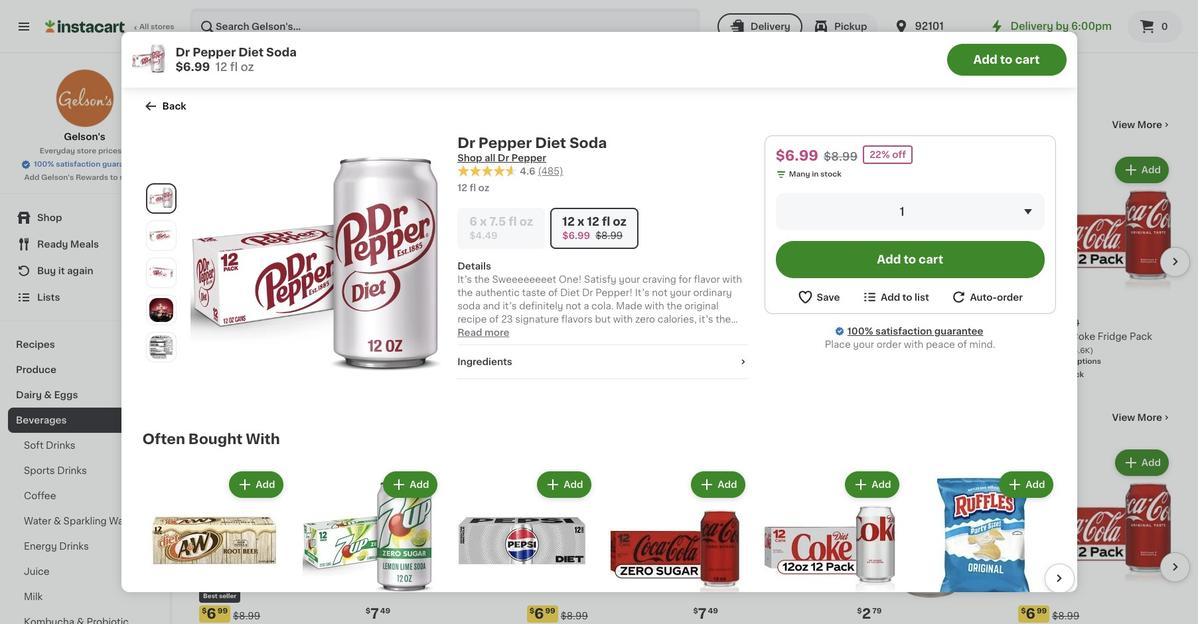 Task type: vqa. For each thing, say whether or not it's contained in the screenshot.
the topmost View
yes



Task type: describe. For each thing, give the bounding box(es) containing it.
$ inside $ 6 49
[[366, 315, 371, 322]]

fridge
[[1098, 332, 1128, 341]]

soft drinks dr pepper diet soda hero image
[[190, 146, 442, 398]]

soft drinks
[[24, 441, 76, 450]]

product group containing 7
[[691, 447, 844, 624]]

stores
[[151, 23, 174, 31]]

water down $6.49 original price: $7.99 element
[[441, 332, 468, 341]]

$ 6 99 for diet coke soda
[[202, 314, 228, 328]]

prices
[[98, 147, 122, 155]]

24
[[363, 358, 373, 365]]

92101 button
[[894, 8, 974, 45]]

drinks for energy drinks
[[59, 542, 89, 551]]

guarantee inside 'link'
[[935, 327, 984, 336]]

0 horizontal spatial in
[[399, 371, 406, 378]]

oz inside dr pepper diet soda $6.99 12 fl oz
[[241, 62, 254, 72]]

0
[[1162, 22, 1169, 31]]

1 horizontal spatial many in stock
[[790, 171, 842, 178]]

options inside coca-cola coke fridge pack (14.6k) 4 options many in stock
[[1073, 358, 1102, 365]]

back button
[[142, 98, 186, 114]]

1 vertical spatial add to cart button
[[776, 241, 1045, 278]]

water down $15.99
[[569, 332, 597, 341]]

juice
[[24, 567, 50, 576]]

diet for dr pepper diet soda shop all dr pepper
[[535, 136, 566, 150]]

save
[[817, 293, 840, 302]]

fl inside 12 x 12 fl oz $6.99 $8.99
[[602, 216, 611, 227]]

cola for coca-
[[1048, 332, 1069, 341]]

it
[[58, 266, 65, 276]]

soda for dr pepper diet soda $6.99 12 fl oz
[[266, 47, 297, 58]]

shop inside shop link
[[37, 213, 62, 222]]

pack
[[1130, 332, 1153, 341]]

22%
[[870, 150, 890, 159]]

essentia
[[527, 332, 567, 341]]

energy drinks
[[24, 542, 89, 551]]

add gelson's rewards to save
[[24, 174, 137, 181]]

1 horizontal spatial stock
[[821, 171, 842, 178]]

1
[[900, 207, 905, 217]]

delivery for delivery
[[751, 22, 791, 31]]

pepper
[[512, 153, 547, 163]]

1 field
[[776, 193, 1045, 230]]

by
[[1056, 21, 1069, 31]]

read more button
[[458, 326, 510, 339]]

read
[[458, 328, 483, 337]]

1 vertical spatial $6.99
[[776, 149, 819, 163]]

often bought with
[[142, 432, 280, 446]]

delivery for delivery by 6:00pm
[[1011, 21, 1054, 31]]

delivery button
[[718, 13, 803, 40]]

1 options from the left
[[745, 358, 774, 365]]

item carousel region containing add
[[124, 464, 1075, 624]]

lists
[[37, 293, 60, 302]]

4.6 (485)
[[520, 167, 564, 176]]

beverages link
[[8, 408, 161, 433]]

juice link
[[8, 559, 161, 584]]

water down the coffee
[[24, 517, 51, 526]]

add to list
[[881, 293, 930, 302]]

shop link
[[8, 205, 161, 231]]

often
[[142, 432, 185, 446]]

1 9 from the left
[[862, 314, 872, 328]]

shop inside dr pepper diet soda shop all dr pepper
[[458, 153, 483, 163]]

$6.99 inside dr pepper diet soda $6.99 12 fl oz
[[176, 62, 210, 72]]

dr
[[498, 153, 509, 163]]

milk link
[[8, 584, 161, 610]]

2 vertical spatial diet
[[199, 332, 219, 341]]

auto-
[[971, 293, 997, 302]]

sugar
[[765, 332, 792, 341]]

4.6
[[520, 167, 536, 176]]

coffee
[[24, 491, 56, 501]]

$ inside $ 2 79
[[858, 607, 862, 615]]

0 button
[[1128, 11, 1183, 43]]

with
[[246, 432, 280, 446]]

22% off
[[870, 150, 906, 159]]

water inside san pellegrino san pellegrino essenza mineral water sparkling can (
[[932, 345, 960, 355]]

seller
[[219, 593, 237, 599]]

best
[[203, 593, 218, 599]]

gelson's logo image
[[55, 69, 114, 128]]

4 options
[[737, 358, 774, 365]]

auto-order button
[[951, 289, 1023, 305]]

pepper for dr pepper diet soda shop all dr pepper
[[479, 136, 532, 150]]

0 horizontal spatial beverages
[[16, 416, 67, 425]]

dr pepper diet soda $6.99 12 fl oz
[[176, 47, 297, 72]]

sports drinks
[[24, 466, 87, 476]]

list
[[915, 293, 930, 302]]

drinks for sports drinks
[[57, 466, 87, 476]]

satisfaction inside 'link'
[[876, 327, 933, 336]]

can
[[855, 359, 874, 368]]

san pellegrino san pellegrino essenza mineral water sparkling can (
[[855, 332, 1005, 368]]

add gelson's rewards to save link
[[24, 173, 145, 183]]

zero
[[742, 332, 763, 341]]

0 horizontal spatial stock
[[408, 371, 429, 378]]

(
[[876, 359, 880, 368]]

1 $ 6 99 $8.99 from the left
[[202, 607, 260, 621]]

delivery by 6:00pm
[[1011, 21, 1112, 31]]

x for 24
[[374, 358, 379, 365]]

cart for bottommost add to cart button
[[919, 254, 944, 265]]

1 horizontal spatial in
[[812, 171, 819, 178]]

(14.6k)
[[1068, 347, 1094, 355]]

1 pellegrino from the left
[[875, 332, 921, 341]]

enlarge soft drinks dr pepper diet soda lifestyle (opens in a new tab) image
[[149, 298, 173, 322]]

0 horizontal spatial order
[[877, 340, 902, 349]]

to down 'delivery by 6:00pm' link
[[1001, 54, 1013, 65]]

view more for coca cola zero sugar cola
[[1113, 120, 1163, 130]]

read more
[[458, 328, 510, 337]]

water & sparkling water
[[24, 517, 136, 526]]

& for dairy
[[44, 390, 52, 400]]

$ 9 99 inside $9.99 original price: $15.99 element
[[530, 314, 556, 328]]

stock inside coca-cola coke fridge pack (14.6k) 4 options many in stock
[[1064, 371, 1084, 378]]

1 $ 7 49 from the left
[[366, 607, 391, 621]]

more for coca cola zero sugar cola
[[1138, 120, 1163, 130]]

100% inside button
[[34, 161, 54, 168]]

bought
[[188, 432, 243, 446]]

soft drinks link
[[8, 433, 161, 458]]

diet coke soda
[[199, 332, 272, 341]]

mineral
[[896, 345, 930, 355]]

buy
[[37, 266, 56, 276]]

satisfaction inside button
[[56, 161, 100, 168]]

oz inside 12 x 12 fl oz $6.99 $8.99
[[613, 216, 627, 227]]

ingredients button
[[458, 355, 749, 368]]

enlarge soft drinks dr pepper diet soda nutrition (opens in a new tab) image
[[149, 335, 173, 359]]

1 vertical spatial 100% satisfaction guarantee
[[848, 327, 984, 336]]

mind.
[[970, 340, 996, 349]]

more
[[485, 328, 510, 337]]

everyday store prices link
[[40, 146, 130, 157]]

instacart logo image
[[45, 19, 125, 35]]

pepper for dr pepper diet soda $6.99 12 fl oz
[[193, 47, 236, 58]]

coca
[[691, 332, 716, 341]]

item carousel region for view more 'link' for 7
[[199, 442, 1191, 624]]

2 $ 7 49 from the left
[[694, 607, 718, 621]]

100% satisfaction guarantee button
[[21, 157, 149, 170]]

place
[[825, 340, 851, 349]]

(485) button
[[538, 165, 564, 178]]

coca-cola coke fridge pack (14.6k) 4 options many in stock
[[1019, 332, 1153, 378]]

92101
[[915, 21, 944, 31]]

best seller
[[203, 593, 237, 599]]



Task type: locate. For each thing, give the bounding box(es) containing it.
guarantee up save
[[102, 161, 141, 168]]

x for 12
[[578, 216, 585, 227]]

4 down (14.6k)
[[1066, 358, 1071, 365]]

1 cola from the left
[[718, 332, 740, 341]]

dr inside dr pepper diet soda shop all dr pepper
[[458, 136, 475, 150]]

pickup button
[[803, 13, 878, 40]]

eggs
[[54, 390, 78, 400]]

2 vertical spatial soda
[[248, 332, 272, 341]]

49 inside $ 6 49
[[382, 315, 392, 322]]

many in stock down $6.99 $8.99 at the right of page
[[790, 171, 842, 178]]

ingredients
[[458, 357, 513, 366]]

drinks for soft drinks
[[46, 441, 76, 450]]

add inside add gelson's rewards to save link
[[24, 174, 39, 181]]

0 horizontal spatial x
[[374, 358, 379, 365]]

dr up 'back' on the top left of page
[[176, 47, 190, 58]]

1 vertical spatial view more
[[1113, 413, 1163, 422]]

drinks up the sports drinks
[[46, 441, 76, 450]]

2 view more from the top
[[1113, 413, 1163, 422]]

gelson's down the everyday
[[41, 174, 74, 181]]

essenza
[[855, 345, 893, 355]]

x inside item carousel region
[[374, 358, 379, 365]]

100% satisfaction guarantee inside button
[[34, 161, 141, 168]]

recipes link
[[8, 332, 161, 357]]

1 vertical spatial soda
[[570, 136, 607, 150]]

0 horizontal spatial satisfaction
[[56, 161, 100, 168]]

4 down zero
[[738, 358, 743, 365]]

2 9 from the left
[[535, 314, 544, 328]]

many
[[790, 171, 811, 178], [376, 371, 397, 378], [1032, 371, 1053, 378]]

1 horizontal spatial $ 7 49
[[694, 607, 718, 621]]

$6.49 original price: $7.99 element
[[363, 313, 516, 330]]

all
[[139, 23, 149, 31]]

100% satisfaction guarantee down everyday store prices link
[[34, 161, 141, 168]]

(485)
[[538, 167, 564, 176]]

delivery by 6:00pm link
[[990, 19, 1112, 35]]

1 horizontal spatial san
[[924, 332, 941, 341]]

& for water
[[54, 517, 61, 526]]

soda inside dr pepper diet soda shop all dr pepper
[[570, 136, 607, 150]]

order
[[997, 293, 1023, 302], [877, 340, 902, 349]]

order up (
[[877, 340, 902, 349]]

in inside coca-cola coke fridge pack (14.6k) 4 options many in stock
[[1055, 371, 1062, 378]]

0 vertical spatial shop
[[458, 153, 483, 163]]

cola right sugar
[[795, 332, 816, 341]]

1 vertical spatial gelson's
[[41, 174, 74, 181]]

1 horizontal spatial pepper
[[479, 136, 532, 150]]

coke inside coca-cola coke fridge pack (14.6k) 4 options many in stock
[[1072, 332, 1096, 341]]

many inside coca-cola coke fridge pack (14.6k) 4 options many in stock
[[1032, 371, 1053, 378]]

enlarge soft drinks dr pepper diet soda angle_right (opens in a new tab) image
[[149, 261, 173, 285]]

0 vertical spatial view more link
[[1113, 118, 1172, 131]]

item carousel region for coca cola zero sugar cola view more 'link'
[[199, 149, 1191, 388]]

0 vertical spatial more
[[1138, 120, 1163, 130]]

0 horizontal spatial coke
[[221, 332, 245, 341]]

0 vertical spatial many in stock
[[790, 171, 842, 178]]

purified
[[402, 332, 439, 341]]

9
[[862, 314, 872, 328], [535, 314, 544, 328]]

1 horizontal spatial $ 9 99
[[858, 314, 884, 328]]

beverages
[[199, 70, 307, 89], [16, 416, 67, 425]]

0 horizontal spatial pellegrino
[[875, 332, 921, 341]]

auto-order
[[971, 293, 1023, 302]]

2 view from the top
[[1113, 413, 1136, 422]]

1 view more from the top
[[1113, 120, 1163, 130]]

2 vertical spatial $6.99
[[563, 231, 591, 240]]

2 vertical spatial drinks
[[59, 542, 89, 551]]

0 horizontal spatial add to cart
[[877, 254, 944, 265]]

1 vertical spatial dr
[[458, 136, 475, 150]]

diet inside dr pepper diet soda $6.99 12 fl oz
[[239, 47, 264, 58]]

0 vertical spatial guarantee
[[102, 161, 141, 168]]

details
[[458, 261, 491, 271]]

6:00pm
[[1072, 21, 1112, 31]]

0 horizontal spatial options
[[745, 358, 774, 365]]

peace
[[926, 340, 956, 349]]

$ 9 99 up your
[[858, 314, 884, 328]]

guarantee
[[102, 161, 141, 168], [935, 327, 984, 336]]

6 inside $6.49 original price: $7.99 element
[[371, 314, 380, 328]]

enlarge soft drinks dr pepper diet soda hero (opens in a new tab) image
[[149, 187, 173, 211]]

$ 9 99 up essentia at left bottom
[[530, 314, 556, 328]]

1 horizontal spatial shop
[[458, 153, 483, 163]]

service type group
[[718, 13, 878, 40]]

pickup
[[835, 22, 868, 31]]

dr inside dr pepper diet soda $6.99 12 fl oz
[[176, 47, 190, 58]]

sparkling down the coffee link
[[63, 517, 107, 526]]

1 horizontal spatial 4
[[1066, 358, 1071, 365]]

1 horizontal spatial dr
[[458, 136, 475, 150]]

1 horizontal spatial 100%
[[848, 327, 874, 336]]

12 inside dr pepper diet soda $6.99 12 fl oz
[[215, 62, 227, 72]]

view more for 7
[[1113, 413, 1163, 422]]

sparkling right peace
[[962, 345, 1005, 355]]

1 horizontal spatial add to cart
[[974, 54, 1040, 65]]

1 coke from the left
[[221, 332, 245, 341]]

1 $ 9 99 from the left
[[858, 314, 884, 328]]

1 horizontal spatial &
[[54, 517, 61, 526]]

0 horizontal spatial 9
[[535, 314, 544, 328]]

1 horizontal spatial many
[[790, 171, 811, 178]]

buy it again link
[[8, 258, 161, 284]]

$8.99 inside 12 x 12 fl oz $6.99 $8.99
[[596, 231, 623, 240]]

$ 6 99 for coca cola zero sugar cola
[[694, 314, 720, 328]]

None search field
[[190, 8, 700, 45]]

100% satisfaction guarantee link
[[848, 325, 984, 338]]

cart for the topmost add to cart button
[[1016, 54, 1040, 65]]

100%
[[34, 161, 54, 168], [848, 327, 874, 336]]

$9.99 original price: $15.99 element
[[527, 313, 680, 330]]

1 7 from the left
[[371, 607, 379, 621]]

$
[[202, 315, 207, 322], [366, 315, 371, 322], [694, 315, 699, 322], [858, 315, 862, 322], [530, 315, 535, 322], [1022, 315, 1026, 322], [202, 607, 207, 615], [366, 607, 371, 615], [694, 607, 699, 615], [858, 607, 862, 615], [530, 607, 535, 615], [1022, 607, 1026, 615]]

0 vertical spatial dr
[[176, 47, 190, 58]]

1 horizontal spatial $6.99
[[563, 231, 591, 240]]

rewards
[[76, 174, 108, 181]]

add to cart button down 'delivery by 6:00pm' link
[[947, 44, 1067, 76]]

gelson's up store
[[64, 132, 105, 141]]

cola inside coca-cola coke fridge pack (14.6k) 4 options many in stock
[[1048, 332, 1069, 341]]

$6.99 $8.99
[[776, 149, 858, 163]]

0 horizontal spatial many
[[376, 371, 397, 378]]

1 horizontal spatial delivery
[[1011, 21, 1054, 31]]

product group
[[199, 154, 353, 383], [363, 154, 516, 383], [691, 154, 844, 383], [1019, 154, 1172, 383], [691, 447, 844, 624], [855, 447, 1008, 624], [1019, 447, 1172, 624], [142, 469, 286, 624], [297, 469, 440, 624], [451, 469, 594, 624], [605, 469, 748, 624], [759, 469, 902, 624], [913, 469, 1056, 624]]

1 san from the left
[[855, 332, 872, 341]]

pepper inside dr pepper diet soda $6.99 12 fl oz
[[193, 47, 236, 58]]

$7.99
[[397, 319, 422, 328]]

to
[[1001, 54, 1013, 65], [110, 174, 118, 181], [904, 254, 917, 265], [903, 293, 913, 302]]

1 view from the top
[[1113, 120, 1136, 130]]

dr up 12 fl oz
[[458, 136, 475, 150]]

1 vertical spatial many in stock
[[376, 371, 429, 378]]

buy it again
[[37, 266, 93, 276]]

1 vertical spatial &
[[54, 517, 61, 526]]

dasani
[[363, 332, 400, 341]]

dr
[[176, 47, 190, 58], [458, 136, 475, 150]]

cola left zero
[[718, 332, 740, 341]]

9 up essentia at left bottom
[[535, 314, 544, 328]]

add inside 'add to list' button
[[881, 293, 901, 302]]

0 vertical spatial cart
[[1016, 54, 1040, 65]]

everyday store prices
[[40, 147, 122, 155]]

0 vertical spatial gelson's
[[64, 132, 105, 141]]

$15.99
[[561, 319, 592, 328]]

2 view more link from the top
[[1113, 411, 1172, 424]]

shop down add gelson's rewards to save
[[37, 213, 62, 222]]

16.9
[[381, 358, 396, 365]]

stock down (14.6k)
[[1064, 371, 1084, 378]]

1 vertical spatial more
[[1138, 413, 1163, 422]]

1 vertical spatial view more link
[[1113, 411, 1172, 424]]

0 vertical spatial sparkling
[[962, 345, 1005, 355]]

$ 6 99 for coca-cola coke fridge pack
[[1022, 314, 1047, 328]]

1 horizontal spatial 9
[[862, 314, 872, 328]]

dr for dr pepper diet soda shop all dr pepper
[[458, 136, 475, 150]]

add to cart down 'delivery by 6:00pm' link
[[974, 54, 1040, 65]]

0 vertical spatial 100%
[[34, 161, 54, 168]]

$ 2 79
[[858, 607, 882, 621]]

drinks up the coffee link
[[57, 466, 87, 476]]

0 vertical spatial view
[[1113, 120, 1136, 130]]

guarantee inside button
[[102, 161, 141, 168]]

coca cola zero sugar cola
[[691, 332, 816, 341]]

pellegrino down auto-
[[944, 332, 990, 341]]

1 horizontal spatial sparkling
[[962, 345, 1005, 355]]

drinks down water & sparkling water
[[59, 542, 89, 551]]

to inside button
[[903, 293, 913, 302]]

0 horizontal spatial 7
[[371, 607, 379, 621]]

(4.13k)
[[412, 347, 438, 355]]

satisfaction up 'place your order with peace of mind.'
[[876, 327, 933, 336]]

soda inside dr pepper diet soda $6.99 12 fl oz
[[266, 47, 297, 58]]

water right with
[[932, 345, 960, 355]]

cola
[[718, 332, 740, 341], [795, 332, 816, 341], [1048, 332, 1069, 341]]

4 inside coca-cola coke fridge pack (14.6k) 4 options many in stock
[[1066, 358, 1071, 365]]

water down the coffee link
[[109, 517, 136, 526]]

100% satisfaction guarantee up with
[[848, 327, 984, 336]]

dairy
[[16, 390, 42, 400]]

&
[[44, 390, 52, 400], [54, 517, 61, 526]]

produce
[[16, 365, 56, 375]]

2 options from the left
[[1073, 358, 1102, 365]]

pellegrino up mineral
[[875, 332, 921, 341]]

1 horizontal spatial 100% satisfaction guarantee
[[848, 327, 984, 336]]

x up details button
[[578, 216, 585, 227]]

soft
[[24, 441, 44, 450]]

view for coca cola zero sugar cola
[[1113, 120, 1136, 130]]

sparkling inside san pellegrino san pellegrino essenza mineral water sparkling can (
[[962, 345, 1005, 355]]

many down $6.99 $8.99 at the right of page
[[790, 171, 811, 178]]

1 horizontal spatial 7
[[699, 607, 707, 621]]

satisfaction
[[56, 161, 100, 168], [876, 327, 933, 336]]

many down 24 x 16.9 fl oz
[[376, 371, 397, 378]]

2 cola from the left
[[795, 332, 816, 341]]

many in stock down 16.9
[[376, 371, 429, 378]]

0 vertical spatial add to cart
[[974, 54, 1040, 65]]

1 more from the top
[[1138, 120, 1163, 130]]

1 horizontal spatial x
[[578, 216, 585, 227]]

$8.99 inside $6.99 $8.99
[[824, 151, 858, 162]]

0 horizontal spatial guarantee
[[102, 161, 141, 168]]

1 horizontal spatial coke
[[1072, 332, 1096, 341]]

$8.99
[[824, 151, 858, 162], [596, 231, 623, 240], [233, 319, 260, 328], [725, 319, 752, 328], [1053, 319, 1080, 328], [233, 611, 260, 621], [561, 611, 588, 621], [1053, 611, 1080, 621]]

0 vertical spatial add to cart button
[[947, 44, 1067, 76]]

0 horizontal spatial &
[[44, 390, 52, 400]]

9 up your
[[862, 314, 872, 328]]

2 4 from the left
[[1066, 358, 1071, 365]]

off
[[893, 150, 906, 159]]

2 more from the top
[[1138, 413, 1163, 422]]

to left list
[[903, 293, 913, 302]]

fl inside dr pepper diet soda $6.99 12 fl oz
[[230, 62, 238, 72]]

★★★★★
[[458, 165, 517, 177], [458, 165, 517, 177], [363, 345, 410, 354], [363, 345, 410, 354], [691, 345, 737, 354], [691, 345, 737, 354], [527, 345, 574, 354], [527, 345, 574, 354]]

gelson's
[[64, 132, 105, 141], [41, 174, 74, 181]]

dasani purified water
[[363, 332, 468, 341]]

0 horizontal spatial cola
[[718, 332, 740, 341]]

0 vertical spatial drinks
[[46, 441, 76, 450]]

$6.99 inside 12 x 12 fl oz $6.99 $8.99
[[563, 231, 591, 240]]

with
[[904, 340, 924, 349]]

2 san from the left
[[924, 332, 941, 341]]

to up add to list
[[904, 254, 917, 265]]

all stores
[[139, 23, 174, 31]]

pepper
[[193, 47, 236, 58], [479, 136, 532, 150]]

1 vertical spatial guarantee
[[935, 327, 984, 336]]

100% up your
[[848, 327, 874, 336]]

1 horizontal spatial diet
[[239, 47, 264, 58]]

coca-
[[1019, 332, 1048, 341]]

0 horizontal spatial 100%
[[34, 161, 54, 168]]

1 vertical spatial shop
[[37, 213, 62, 222]]

0 horizontal spatial delivery
[[751, 22, 791, 31]]

sparkling
[[962, 345, 1005, 355], [63, 517, 107, 526]]

& up the energy drinks
[[54, 517, 61, 526]]

add to cart button up add to list
[[776, 241, 1045, 278]]

again
[[67, 266, 93, 276]]

0 horizontal spatial $6.99
[[176, 62, 210, 72]]

1 horizontal spatial guarantee
[[935, 327, 984, 336]]

enlarge soft drinks dr pepper diet soda angle_left (opens in a new tab) image
[[149, 224, 173, 248]]

dr for dr pepper diet soda $6.99 12 fl oz
[[176, 47, 190, 58]]

& left eggs at bottom
[[44, 390, 52, 400]]

0 horizontal spatial shop
[[37, 213, 62, 222]]

many down coca-
[[1032, 371, 1053, 378]]

100% down the everyday
[[34, 161, 54, 168]]

save
[[120, 174, 137, 181]]

delivery inside button
[[751, 22, 791, 31]]

coffee link
[[8, 483, 161, 509]]

diet for dr pepper diet soda $6.99 12 fl oz
[[239, 47, 264, 58]]

1 4 from the left
[[738, 358, 743, 365]]

many in stock
[[790, 171, 842, 178], [376, 371, 429, 378]]

recipes
[[16, 340, 55, 349]]

0 vertical spatial &
[[44, 390, 52, 400]]

1 view more link from the top
[[1113, 118, 1172, 131]]

2 7 from the left
[[699, 607, 707, 621]]

$ 6 99
[[202, 314, 228, 328], [694, 314, 720, 328], [1022, 314, 1047, 328], [530, 607, 556, 621]]

1 horizontal spatial pellegrino
[[944, 332, 990, 341]]

1 vertical spatial x
[[374, 358, 379, 365]]

2 horizontal spatial stock
[[1064, 371, 1084, 378]]

everyday
[[40, 147, 75, 155]]

1 vertical spatial drinks
[[57, 466, 87, 476]]

1 vertical spatial satisfaction
[[876, 327, 933, 336]]

1 horizontal spatial options
[[1073, 358, 1102, 365]]

dr pepper diet soda shop all dr pepper
[[458, 136, 607, 163]]

1 vertical spatial 100%
[[848, 327, 874, 336]]

2 $ 9 99 from the left
[[530, 314, 556, 328]]

0 vertical spatial beverages
[[199, 70, 307, 89]]

cola up (14.6k)
[[1048, 332, 1069, 341]]

12
[[215, 62, 227, 72], [458, 183, 468, 192], [563, 216, 575, 227], [587, 216, 600, 227]]

0 vertical spatial view more
[[1113, 120, 1163, 130]]

view more link for 7
[[1113, 411, 1172, 424]]

view more link for coca cola zero sugar cola
[[1113, 118, 1172, 131]]

0 vertical spatial satisfaction
[[56, 161, 100, 168]]

order inside button
[[997, 293, 1023, 302]]

x inside 12 x 12 fl oz $6.99 $8.99
[[578, 216, 585, 227]]

add to cart
[[974, 54, 1040, 65], [877, 254, 944, 265]]

2 pellegrino from the left
[[944, 332, 990, 341]]

more
[[1138, 120, 1163, 130], [1138, 413, 1163, 422]]

to left save
[[110, 174, 118, 181]]

add to cart up add to list
[[877, 254, 944, 265]]

soda for dr pepper diet soda shop all dr pepper
[[570, 136, 607, 150]]

$6.99 original price: $8.99 element containing $6.99
[[563, 229, 627, 242]]

view for 7
[[1113, 413, 1136, 422]]

0 vertical spatial 100% satisfaction guarantee
[[34, 161, 141, 168]]

1 vertical spatial add to cart
[[877, 254, 944, 265]]

stock down (4.13k)
[[408, 371, 429, 378]]

2 $ 6 99 $8.99 from the left
[[1022, 607, 1080, 621]]

all stores link
[[45, 8, 175, 45]]

guarantee up of
[[935, 327, 984, 336]]

cola for coca
[[718, 332, 740, 341]]

24 x 16.9 fl oz
[[363, 358, 413, 365]]

1 horizontal spatial cola
[[795, 332, 816, 341]]

0 horizontal spatial many in stock
[[376, 371, 429, 378]]

0 horizontal spatial $ 6 99 $8.99
[[202, 607, 260, 621]]

place your order with peace of mind.
[[825, 340, 996, 349]]

$6.99 original price: $8.99 element
[[563, 229, 627, 242], [199, 313, 353, 330], [691, 313, 844, 330], [1019, 313, 1172, 330], [199, 605, 353, 623], [527, 605, 680, 623], [1019, 605, 1172, 623]]

100% inside 'link'
[[848, 327, 874, 336]]

0 horizontal spatial san
[[855, 332, 872, 341]]

cart up list
[[919, 254, 944, 265]]

0 horizontal spatial sparkling
[[63, 517, 107, 526]]

1 vertical spatial cart
[[919, 254, 944, 265]]

soda inside item carousel region
[[248, 332, 272, 341]]

3 cola from the left
[[1048, 332, 1069, 341]]

sports drinks link
[[8, 458, 161, 483]]

2 horizontal spatial in
[[1055, 371, 1062, 378]]

0 vertical spatial x
[[578, 216, 585, 227]]

0 vertical spatial soda
[[266, 47, 297, 58]]

stock down $6.99 $8.99 at the right of page
[[821, 171, 842, 178]]

12 x 12 fl oz $6.99 $8.99
[[563, 216, 627, 240]]

satisfaction up add gelson's rewards to save
[[56, 161, 100, 168]]

79
[[873, 607, 882, 615]]

shop left all
[[458, 153, 483, 163]]

1 vertical spatial sparkling
[[63, 517, 107, 526]]

pepper inside dr pepper diet soda shop all dr pepper
[[479, 136, 532, 150]]

cart down 'delivery by 6:00pm' link
[[1016, 54, 1040, 65]]

item carousel region
[[199, 149, 1191, 388], [199, 442, 1191, 624], [124, 464, 1075, 624]]

product group containing 2
[[855, 447, 1008, 624]]

x right 24
[[374, 358, 379, 365]]

options down (14.6k)
[[1073, 358, 1102, 365]]

1 horizontal spatial $ 6 99 $8.99
[[1022, 607, 1080, 621]]

0 horizontal spatial pepper
[[193, 47, 236, 58]]

12 fl oz
[[458, 183, 490, 192]]

more for 7
[[1138, 413, 1163, 422]]

diet inside dr pepper diet soda shop all dr pepper
[[535, 136, 566, 150]]

0 horizontal spatial 100% satisfaction guarantee
[[34, 161, 141, 168]]

store
[[77, 147, 96, 155]]

0 vertical spatial $6.99
[[176, 62, 210, 72]]

order up coca-
[[997, 293, 1023, 302]]

2 coke from the left
[[1072, 332, 1096, 341]]

of
[[958, 340, 968, 349]]

2 horizontal spatial diet
[[535, 136, 566, 150]]

options down coca cola zero sugar cola
[[745, 358, 774, 365]]

details button
[[458, 259, 749, 273]]



